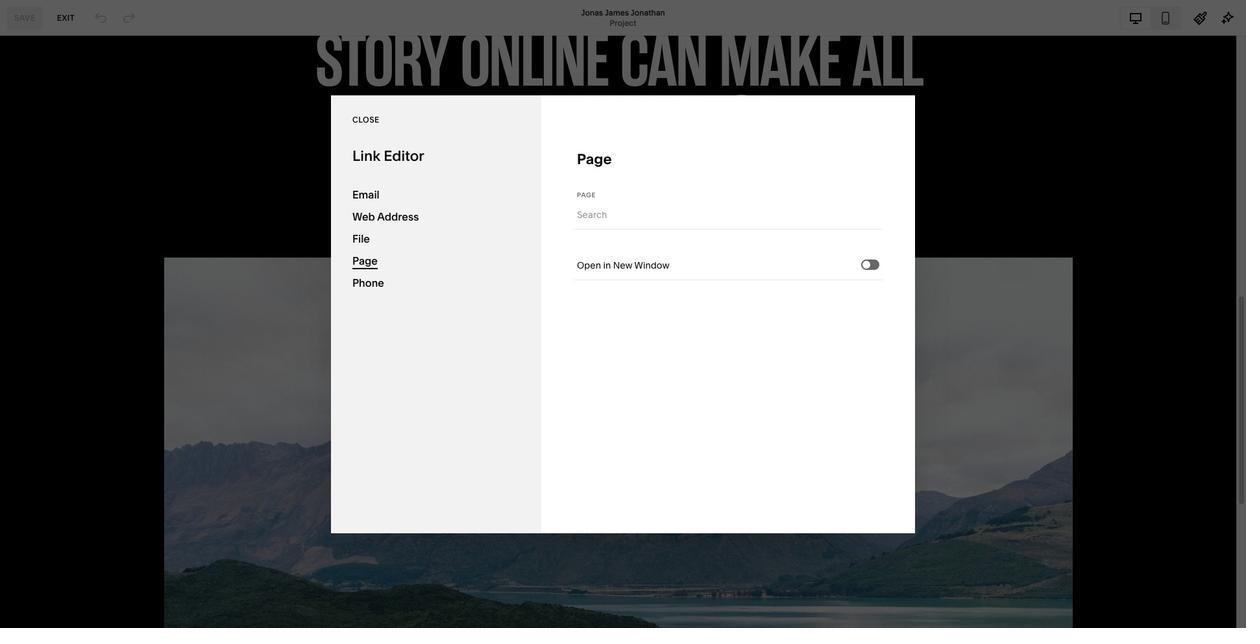Task type: locate. For each thing, give the bounding box(es) containing it.
website button
[[0, 14, 75, 43]]

page link
[[353, 250, 520, 272]]

web address link
[[353, 205, 520, 228]]

james
[[605, 7, 629, 17]]

web
[[353, 210, 375, 223]]

page
[[577, 150, 612, 168], [577, 191, 596, 198], [353, 254, 378, 267]]

dialog
[[331, 95, 915, 533]]

2 vertical spatial page
[[353, 254, 378, 267]]

tab list
[[1121, 7, 1181, 28]]

open
[[577, 259, 601, 271]]

save button
[[7, 6, 43, 30]]

jonathan
[[631, 7, 665, 17]]

link editor
[[353, 147, 424, 165]]

phone link
[[353, 272, 520, 294]]

exit button
[[50, 6, 82, 30]]

dialog containing link editor
[[331, 95, 915, 533]]

phone
[[353, 276, 384, 289]]

in
[[603, 259, 611, 271]]

address
[[377, 210, 419, 223]]

link
[[353, 147, 380, 165]]

website
[[25, 23, 61, 33]]

save
[[14, 13, 36, 22]]

1 vertical spatial page
[[577, 191, 596, 198]]

jonas james jonathan project
[[581, 7, 665, 28]]



Task type: describe. For each thing, give the bounding box(es) containing it.
new
[[613, 259, 633, 271]]

project
[[610, 18, 636, 28]]

Search text field
[[577, 200, 880, 229]]

editor
[[384, 147, 424, 165]]

0 vertical spatial page
[[577, 150, 612, 168]]

web address
[[353, 210, 419, 223]]

file link
[[353, 228, 520, 250]]

exit
[[57, 13, 75, 22]]

grid grid
[[0, 88, 257, 618]]

Open in New Window checkbox
[[863, 261, 871, 269]]

window
[[635, 259, 670, 271]]

close
[[353, 115, 380, 125]]

close button
[[353, 108, 380, 132]]

open in new window
[[577, 259, 670, 271]]

email
[[353, 188, 380, 201]]

file
[[353, 232, 370, 245]]

email link
[[353, 183, 520, 205]]

jonas
[[581, 7, 603, 17]]



Task type: vqa. For each thing, say whether or not it's contained in the screenshot.
14
no



